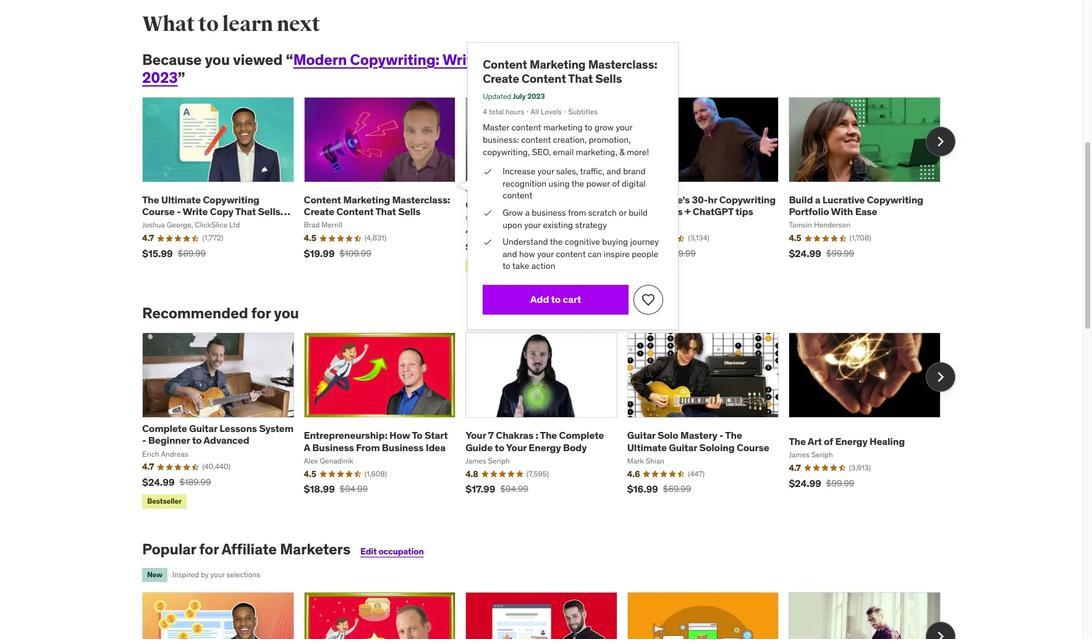 Task type: describe. For each thing, give the bounding box(es) containing it.
the inside increase your sales, traffic, and brand recognition using the power of digital content
[[572, 178, 584, 189]]

sales,
[[556, 166, 578, 177]]

xsmall image
[[483, 166, 493, 178]]

$19.99 $109.99
[[304, 247, 371, 260]]

inspired
[[172, 570, 199, 579]]

sells for content marketing masterclass: create content that sells updated july 2023
[[595, 71, 622, 86]]

to inside button
[[551, 293, 561, 306]]

masterclass: for content marketing masterclass: create content that sells updated july 2023
[[588, 57, 658, 72]]

content marketing masterclass: create content that sells brad merrill
[[304, 194, 450, 230]]

3 carousel element from the top
[[142, 592, 956, 639]]

buying
[[602, 236, 628, 247]]

that inside the ultimate copywriting course - write copy that sells 2023
[[235, 205, 256, 218]]

your 7 chakras : the complete guide to your energy body
[[466, 429, 604, 454]]

selections
[[227, 570, 260, 579]]

modern copywriting: writing copy that sells in 2023 link
[[142, 50, 614, 87]]

seo,
[[532, 146, 551, 157]]

healing
[[870, 435, 905, 448]]

system
[[259, 422, 294, 435]]

energy inside 'your 7 chakras : the complete guide to your energy body'
[[529, 441, 561, 454]]

your inside increase your sales, traffic, and brand recognition using the power of digital content
[[538, 166, 554, 177]]

and inside increase your sales, traffic, and brand recognition using the power of digital content
[[607, 166, 621, 177]]

recommended for you
[[142, 304, 299, 323]]

understand the cognitive buying journey and how your content can inspire people to take action
[[503, 236, 659, 272]]

email
[[553, 146, 574, 157]]

your inside understand the cognitive buying journey and how your content can inspire people to take action
[[537, 248, 554, 260]]

inspire
[[604, 248, 630, 260]]

4831 reviews element
[[365, 233, 387, 244]]

next image for recommended for you
[[931, 367, 951, 387]]

guitar solo mastery - the ultimate guitar soloing course
[[627, 429, 770, 454]]

+
[[685, 205, 691, 218]]

masterclass: for content marketing masterclass: create content that sells brad merrill
[[392, 194, 450, 206]]

xsmall image for understand
[[483, 236, 493, 248]]

your right by
[[210, 570, 225, 579]]

journey
[[630, 236, 659, 247]]

to inside the 'complete guitar lessons system - beginner to advanced'
[[192, 434, 202, 447]]

the inside guitar solo mastery - the ultimate guitar soloing course
[[725, 429, 742, 442]]

add to cart button
[[483, 285, 629, 315]]

ease
[[855, 205, 878, 218]]

1 horizontal spatial your
[[506, 441, 527, 454]]

people
[[632, 248, 659, 260]]

portfolio
[[789, 205, 829, 218]]

brand
[[623, 166, 646, 177]]

- inside guitar solo mastery - the ultimate guitar soloing course
[[720, 429, 724, 442]]

lessons
[[220, 422, 257, 435]]

business:
[[483, 134, 519, 145]]

lucrative
[[823, 194, 865, 206]]

occupation
[[379, 546, 424, 557]]

2023 for course
[[142, 217, 166, 230]]

copywriting inside build a lucrative copywriting portfolio with ease
[[867, 194, 924, 206]]

upon
[[503, 219, 522, 230]]

content marketing masterclass: create content that sells updated july 2023
[[483, 57, 658, 101]]

to inside understand the cognitive buying journey and how your content can inspire people to take action
[[503, 261, 511, 272]]

masterclass
[[627, 205, 683, 218]]

modern copywriting: writing copy that sells in 2023
[[142, 50, 614, 87]]

complete inside the 'complete guitar lessons system - beginner to advanced'
[[142, 422, 187, 435]]

create for content marketing masterclass: create content that sells updated july 2023
[[483, 71, 519, 86]]

complete guitar lessons system - beginner to advanced
[[142, 422, 294, 447]]

complete guitar lessons system - beginner to advanced link
[[142, 422, 294, 447]]

increase your sales, traffic, and brand recognition using the power of digital content
[[503, 166, 646, 201]]

4.5
[[304, 233, 316, 244]]

sells inside the ultimate copywriting course - write copy that sells 2023
[[258, 205, 280, 218]]

that for content marketing masterclass: create content that sells brad merrill
[[376, 205, 396, 218]]

to inside 'your 7 chakras : the complete guide to your energy body'
[[495, 441, 505, 454]]

because
[[142, 50, 202, 69]]

beginner
[[148, 434, 190, 447]]

solo
[[658, 429, 679, 442]]

wishlist image
[[641, 292, 656, 307]]

build a lucrative copywriting portfolio with ease link
[[789, 194, 924, 218]]

0 horizontal spatial your
[[466, 429, 486, 442]]

master content marketing to grow your business: content creation, promotion, copywriting, seo, email marketing, & more!
[[483, 122, 649, 157]]

"
[[286, 50, 293, 69]]

- for because you viewed "
[[177, 205, 181, 218]]

recommended
[[142, 304, 248, 323]]

learn
[[222, 11, 273, 37]]

copywriting inside the ultimate copywriting course - write copy that sells 2023
[[203, 194, 260, 206]]

4 total hours
[[483, 107, 524, 116]]

entrepreneurship: how to start a business from business idea
[[304, 429, 448, 454]]

hr
[[708, 194, 717, 206]]

subtitles
[[568, 107, 598, 116]]

content marketing masterclass: create content that sells link for all levels
[[483, 57, 658, 86]]

7
[[488, 429, 494, 442]]

that for content marketing masterclass: create content that sells updated july 2023
[[568, 71, 593, 86]]

marketing for content marketing masterclass: create content that sells brad merrill
[[343, 194, 390, 206]]

grow
[[503, 207, 523, 218]]

sharpe's
[[650, 194, 690, 206]]

your inside master content marketing to grow your business: content creation, promotion, copywriting, seo, email marketing, & more!
[[616, 122, 633, 133]]

build
[[629, 207, 648, 218]]

marketing
[[544, 122, 583, 133]]

sells for content marketing masterclass: create content that sells brad merrill
[[398, 205, 421, 218]]

art
[[808, 435, 822, 448]]

carousel element for because you viewed "
[[142, 97, 956, 275]]

alan
[[627, 194, 648, 206]]

marketing,
[[576, 146, 617, 157]]

content inside increase your sales, traffic, and brand recognition using the power of digital content
[[503, 190, 533, 201]]

content down "all"
[[512, 122, 541, 133]]

levels
[[541, 107, 562, 116]]

scratch
[[588, 207, 617, 218]]

updated
[[483, 91, 512, 101]]

copywriting:
[[350, 50, 440, 69]]

the art of energy healing link
[[789, 435, 905, 448]]

2023 inside modern copywriting: writing copy that sells in 2023
[[142, 68, 178, 87]]

traffic,
[[580, 166, 605, 177]]

in
[[601, 50, 614, 69]]

guitar solo mastery - the ultimate guitar soloing course link
[[627, 429, 770, 454]]

advanced
[[204, 434, 249, 447]]

how
[[519, 248, 535, 260]]

guide
[[466, 441, 493, 454]]

copywriting inside alan sharpe's 30-hr copywriting masterclass + chatgpt tips
[[719, 194, 776, 206]]



Task type: locate. For each thing, give the bounding box(es) containing it.
energy left healing
[[836, 435, 868, 448]]

to right 7
[[495, 441, 505, 454]]

a for build
[[815, 194, 821, 206]]

merrill
[[322, 220, 342, 230]]

masterclass: inside content marketing masterclass: create content that sells brad merrill
[[392, 194, 450, 206]]

0 horizontal spatial ultimate
[[161, 194, 201, 206]]

1 copywriting from the left
[[203, 194, 260, 206]]

1 vertical spatial 2023
[[527, 91, 545, 101]]

0 horizontal spatial of
[[612, 178, 620, 189]]

1 horizontal spatial for
[[251, 304, 271, 323]]

1 vertical spatial for
[[199, 539, 219, 559]]

1 vertical spatial of
[[824, 435, 833, 448]]

1 horizontal spatial energy
[[836, 435, 868, 448]]

content marketing masterclass: create content that sells link up subtitles
[[483, 57, 658, 86]]

complete inside 'your 7 chakras : the complete guide to your energy body'
[[559, 429, 604, 442]]

0 horizontal spatial copywriting
[[203, 194, 260, 206]]

content marketing masterclass: create content that sells link
[[483, 57, 658, 86], [304, 194, 450, 218]]

content down recognition
[[503, 190, 533, 201]]

0 horizontal spatial create
[[304, 205, 334, 218]]

2 horizontal spatial guitar
[[669, 441, 697, 454]]

what
[[142, 11, 195, 37]]

0 horizontal spatial the
[[550, 236, 563, 247]]

write
[[183, 205, 208, 218]]

popular for affiliate marketers
[[142, 539, 351, 559]]

2023 inside the ultimate copywriting course - write copy that sells 2023
[[142, 217, 166, 230]]

1 xsmall image from the top
[[483, 207, 493, 219]]

1 vertical spatial marketing
[[343, 194, 390, 206]]

popular
[[142, 539, 196, 559]]

brad
[[304, 220, 320, 230]]

1 vertical spatial the
[[550, 236, 563, 247]]

alan sharpe's 30-hr copywriting masterclass + chatgpt tips link
[[627, 194, 776, 218]]

0 vertical spatial marketing
[[530, 57, 586, 72]]

digital
[[622, 178, 646, 189]]

-
[[177, 205, 181, 218], [720, 429, 724, 442], [142, 434, 146, 447]]

masterclass:
[[588, 57, 658, 72], [392, 194, 450, 206]]

creation,
[[553, 134, 587, 145]]

carousel element containing complete guitar lessons system - beginner to advanced
[[142, 333, 956, 511]]

and up take
[[503, 248, 517, 260]]

1 horizontal spatial business
[[382, 441, 424, 454]]

your up using on the top right of page
[[538, 166, 554, 177]]

2 carousel element from the top
[[142, 333, 956, 511]]

1 horizontal spatial the
[[572, 178, 584, 189]]

or
[[619, 207, 627, 218]]

and inside understand the cognitive buying journey and how your content can inspire people to take action
[[503, 248, 517, 260]]

1 horizontal spatial marketing
[[530, 57, 586, 72]]

a inside grow a business from scratch or build upon your existing strategy
[[525, 207, 530, 218]]

2023 for create
[[527, 91, 545, 101]]

your inside grow a business from scratch or build upon your existing strategy
[[524, 219, 541, 230]]

masterclass: inside content marketing masterclass: create content that sells updated july 2023
[[588, 57, 658, 72]]

a
[[815, 194, 821, 206], [525, 207, 530, 218]]

how
[[390, 429, 410, 442]]

guitar left lessons
[[189, 422, 217, 435]]

that
[[535, 50, 563, 69]]

business right a
[[312, 441, 354, 454]]

recognition
[[503, 178, 547, 189]]

your left 7
[[466, 429, 486, 442]]

and
[[607, 166, 621, 177], [503, 248, 517, 260]]

1 horizontal spatial that
[[376, 205, 396, 218]]

of inside increase your sales, traffic, and brand recognition using the power of digital content
[[612, 178, 620, 189]]

your up understand
[[524, 219, 541, 230]]

1 vertical spatial xsmall image
[[483, 236, 493, 248]]

mastery
[[681, 429, 718, 442]]

1 horizontal spatial of
[[824, 435, 833, 448]]

increase
[[503, 166, 536, 177]]

xsmall image left understand
[[483, 236, 493, 248]]

copywriting,
[[483, 146, 530, 157]]

1 horizontal spatial create
[[483, 71, 519, 86]]

promotion,
[[589, 134, 631, 145]]

next image for because you viewed "
[[931, 132, 951, 151]]

the right mastery
[[725, 429, 742, 442]]

0 horizontal spatial that
[[235, 205, 256, 218]]

1 vertical spatial create
[[304, 205, 334, 218]]

1 horizontal spatial sells
[[398, 205, 421, 218]]

can
[[588, 248, 602, 260]]

0 horizontal spatial sells
[[258, 205, 280, 218]]

take
[[513, 261, 530, 272]]

xsmall image for grow
[[483, 207, 493, 219]]

from
[[356, 441, 380, 454]]

build a lucrative copywriting portfolio with ease
[[789, 194, 924, 218]]

0 horizontal spatial and
[[503, 248, 517, 260]]

content inside understand the cognitive buying journey and how your content can inspire people to take action
[[556, 248, 586, 260]]

0 horizontal spatial a
[[525, 207, 530, 218]]

1 vertical spatial course
[[737, 441, 770, 454]]

of right "art"
[[824, 435, 833, 448]]

affiliate
[[222, 539, 277, 559]]

the
[[142, 194, 159, 206], [540, 429, 557, 442], [725, 429, 742, 442], [789, 435, 806, 448]]

ultimate left mastery
[[627, 441, 667, 454]]

tips
[[736, 205, 754, 218]]

hours
[[506, 107, 524, 116]]

and up power
[[607, 166, 621, 177]]

2 business from the left
[[382, 441, 424, 454]]

course right soloing
[[737, 441, 770, 454]]

what to learn next
[[142, 11, 320, 37]]

2 horizontal spatial -
[[720, 429, 724, 442]]

- inside the 'complete guitar lessons system - beginner to advanced'
[[142, 434, 146, 447]]

1 horizontal spatial and
[[607, 166, 621, 177]]

1 horizontal spatial content marketing masterclass: create content that sells link
[[483, 57, 658, 86]]

2 horizontal spatial sells
[[595, 71, 622, 86]]

copy
[[498, 50, 531, 69]]

course left write
[[142, 205, 175, 218]]

0 horizontal spatial energy
[[529, 441, 561, 454]]

your 7 chakras : the complete guide to your energy body link
[[466, 429, 604, 454]]

the art of energy healing
[[789, 435, 905, 448]]

power
[[587, 178, 610, 189]]

2023 left write
[[142, 217, 166, 230]]

sells inside content marketing masterclass: create content that sells brad merrill
[[398, 205, 421, 218]]

1 vertical spatial carousel element
[[142, 333, 956, 511]]

2023 down what
[[142, 68, 178, 87]]

sells inside content marketing masterclass: create content that sells updated july 2023
[[595, 71, 622, 86]]

0 vertical spatial course
[[142, 205, 175, 218]]

marketing inside content marketing masterclass: create content that sells brad merrill
[[343, 194, 390, 206]]

1 vertical spatial you
[[274, 304, 299, 323]]

the inside understand the cognitive buying journey and how your content can inspire people to take action
[[550, 236, 563, 247]]

- for recommended for you
[[142, 434, 146, 447]]

the left "art"
[[789, 435, 806, 448]]

1 horizontal spatial complete
[[559, 429, 604, 442]]

understand
[[503, 236, 548, 247]]

carousel element containing the ultimate copywriting course - write copy that sells 2023
[[142, 97, 956, 275]]

0 vertical spatial the
[[572, 178, 584, 189]]

marketing up the levels
[[530, 57, 586, 72]]

0 vertical spatial masterclass:
[[588, 57, 658, 72]]

0 vertical spatial xsmall image
[[483, 207, 493, 219]]

0 horizontal spatial content marketing masterclass: create content that sells link
[[304, 194, 450, 218]]

a for grow
[[525, 207, 530, 218]]

marketing
[[530, 57, 586, 72], [343, 194, 390, 206]]

2023 up "all"
[[527, 91, 545, 101]]

chakras
[[496, 429, 534, 442]]

2 vertical spatial 2023
[[142, 217, 166, 230]]

that inside content marketing masterclass: create content that sells updated july 2023
[[568, 71, 593, 86]]

create inside content marketing masterclass: create content that sells brad merrill
[[304, 205, 334, 218]]

marketing inside content marketing masterclass: create content that sells updated july 2023
[[530, 57, 586, 72]]

1 horizontal spatial masterclass:
[[588, 57, 658, 72]]

0 vertical spatial create
[[483, 71, 519, 86]]

your up action
[[537, 248, 554, 260]]

0 horizontal spatial masterclass:
[[392, 194, 450, 206]]

- left beginner on the bottom left of the page
[[142, 434, 146, 447]]

4
[[483, 107, 487, 116]]

2023 inside content marketing masterclass: create content that sells updated july 2023
[[527, 91, 545, 101]]

0 vertical spatial carousel element
[[142, 97, 956, 275]]

xsmall image left grow
[[483, 207, 493, 219]]

1 horizontal spatial -
[[177, 205, 181, 218]]

- left write
[[177, 205, 181, 218]]

1 vertical spatial content marketing masterclass: create content that sells link
[[304, 194, 450, 218]]

a inside build a lucrative copywriting portfolio with ease
[[815, 194, 821, 206]]

to left cart
[[551, 293, 561, 306]]

0 vertical spatial content marketing masterclass: create content that sells link
[[483, 57, 658, 86]]

content marketing masterclass: create content that sells link for (4,831)
[[304, 194, 450, 218]]

create for content marketing masterclass: create content that sells brad merrill
[[304, 205, 334, 218]]

0 horizontal spatial -
[[142, 434, 146, 447]]

guitar inside the 'complete guitar lessons system - beginner to advanced'
[[189, 422, 217, 435]]

edit occupation button
[[360, 546, 424, 557]]

course inside the ultimate copywriting course - write copy that sells 2023
[[142, 205, 175, 218]]

0 vertical spatial 2023
[[142, 68, 178, 87]]

your
[[466, 429, 486, 442], [506, 441, 527, 454]]

2 xsmall image from the top
[[483, 236, 493, 248]]

edit occupation
[[360, 546, 424, 557]]

guitar left solo
[[627, 429, 656, 442]]

guitar left soloing
[[669, 441, 697, 454]]

the inside 'your 7 chakras : the complete guide to your energy body'
[[540, 429, 557, 442]]

2 copywriting from the left
[[719, 194, 776, 206]]

2 next image from the top
[[931, 367, 951, 387]]

for for affiliate
[[199, 539, 219, 559]]

3 copywriting from the left
[[867, 194, 924, 206]]

the right :
[[540, 429, 557, 442]]

next
[[277, 11, 320, 37]]

next image
[[931, 627, 951, 639]]

copy
[[210, 205, 234, 218]]

1 vertical spatial masterclass:
[[392, 194, 450, 206]]

0 horizontal spatial business
[[312, 441, 354, 454]]

add
[[531, 293, 549, 306]]

marketing up (4,831)
[[343, 194, 390, 206]]

alan sharpe's 30-hr copywriting masterclass + chatgpt tips
[[627, 194, 776, 218]]

to
[[412, 429, 423, 442]]

modern
[[293, 50, 347, 69]]

create inside content marketing masterclass: create content that sells updated july 2023
[[483, 71, 519, 86]]

0 vertical spatial ultimate
[[161, 194, 201, 206]]

the down "existing" at top
[[550, 236, 563, 247]]

to inside master content marketing to grow your business: content creation, promotion, copywriting, seo, email marketing, & more!
[[585, 122, 593, 133]]

"
[[178, 68, 185, 87]]

0 horizontal spatial marketing
[[343, 194, 390, 206]]

0 vertical spatial a
[[815, 194, 821, 206]]

to right beginner on the bottom left of the page
[[192, 434, 202, 447]]

that inside content marketing masterclass: create content that sells brad merrill
[[376, 205, 396, 218]]

content marketing masterclass: create content that sells link up (4,831)
[[304, 194, 450, 218]]

grow
[[595, 122, 614, 133]]

marketing for content marketing masterclass: create content that sells updated july 2023
[[530, 57, 586, 72]]

0 vertical spatial and
[[607, 166, 621, 177]]

marketers
[[280, 539, 351, 559]]

to left grow
[[585, 122, 593, 133]]

the left write
[[142, 194, 159, 206]]

energy left body
[[529, 441, 561, 454]]

business left idea
[[382, 441, 424, 454]]

1 horizontal spatial a
[[815, 194, 821, 206]]

0 horizontal spatial guitar
[[189, 422, 217, 435]]

2 horizontal spatial copywriting
[[867, 194, 924, 206]]

0 vertical spatial you
[[205, 50, 230, 69]]

sells
[[566, 50, 598, 69]]

0 horizontal spatial for
[[199, 539, 219, 559]]

1 next image from the top
[[931, 132, 951, 151]]

1 vertical spatial ultimate
[[627, 441, 667, 454]]

1 vertical spatial next image
[[931, 367, 951, 387]]

course inside guitar solo mastery - the ultimate guitar soloing course
[[737, 441, 770, 454]]

a right the build
[[815, 194, 821, 206]]

guitar
[[189, 422, 217, 435], [627, 429, 656, 442], [669, 441, 697, 454]]

the inside the ultimate copywriting course - write copy that sells 2023
[[142, 194, 159, 206]]

$19.99
[[304, 247, 335, 260]]

xsmall image
[[483, 207, 493, 219], [483, 236, 493, 248]]

of right power
[[612, 178, 620, 189]]

0 vertical spatial for
[[251, 304, 271, 323]]

content up seo,
[[521, 134, 551, 145]]

copywriting
[[203, 194, 260, 206], [719, 194, 776, 206], [867, 194, 924, 206]]

create up updated
[[483, 71, 519, 86]]

for for you
[[251, 304, 271, 323]]

1 horizontal spatial course
[[737, 441, 770, 454]]

the down sales,
[[572, 178, 584, 189]]

1 horizontal spatial you
[[274, 304, 299, 323]]

carousel element for recommended for you
[[142, 333, 956, 511]]

new
[[147, 570, 162, 580]]

1 carousel element from the top
[[142, 97, 956, 275]]

add to cart
[[531, 293, 581, 306]]

by
[[201, 570, 209, 579]]

content
[[512, 122, 541, 133], [521, 134, 551, 145], [503, 190, 533, 201], [556, 248, 586, 260]]

a
[[304, 441, 310, 454]]

to left take
[[503, 261, 511, 272]]

0 vertical spatial of
[[612, 178, 620, 189]]

2 horizontal spatial that
[[568, 71, 593, 86]]

next image
[[931, 132, 951, 151], [931, 367, 951, 387]]

1 business from the left
[[312, 441, 354, 454]]

cart
[[563, 293, 581, 306]]

your up promotion,
[[616, 122, 633, 133]]

entrepreneurship: how to start a business from business idea link
[[304, 429, 448, 454]]

0 horizontal spatial course
[[142, 205, 175, 218]]

a right grow
[[525, 207, 530, 218]]

with
[[831, 205, 853, 218]]

cognitive
[[565, 236, 600, 247]]

1 horizontal spatial copywriting
[[719, 194, 776, 206]]

july
[[513, 91, 526, 101]]

0 horizontal spatial complete
[[142, 422, 187, 435]]

master
[[483, 122, 510, 133]]

entrepreneurship:
[[304, 429, 387, 442]]

to up the because you viewed "
[[198, 11, 218, 37]]

that up (4,831)
[[376, 205, 396, 218]]

create up brad
[[304, 205, 334, 218]]

you
[[205, 50, 230, 69], [274, 304, 299, 323]]

carousel element
[[142, 97, 956, 275], [142, 333, 956, 511], [142, 592, 956, 639]]

course
[[142, 205, 175, 218], [737, 441, 770, 454]]

1 horizontal spatial guitar
[[627, 429, 656, 442]]

content down cognitive
[[556, 248, 586, 260]]

that right copy
[[235, 205, 256, 218]]

1 horizontal spatial ultimate
[[627, 441, 667, 454]]

ultimate inside the ultimate copywriting course - write copy that sells 2023
[[161, 194, 201, 206]]

that down sells in the right top of the page
[[568, 71, 593, 86]]

ultimate left copy
[[161, 194, 201, 206]]

2 vertical spatial carousel element
[[142, 592, 956, 639]]

30-
[[692, 194, 708, 206]]

edit
[[360, 546, 377, 557]]

- inside the ultimate copywriting course - write copy that sells 2023
[[177, 205, 181, 218]]

0 vertical spatial next image
[[931, 132, 951, 151]]

viewed
[[233, 50, 283, 69]]

- right mastery
[[720, 429, 724, 442]]

business
[[312, 441, 354, 454], [382, 441, 424, 454]]

your left :
[[506, 441, 527, 454]]

writing
[[443, 50, 495, 69]]

ultimate inside guitar solo mastery - the ultimate guitar soloing course
[[627, 441, 667, 454]]

1 vertical spatial a
[[525, 207, 530, 218]]

:
[[536, 429, 538, 442]]

the ultimate copywriting course - write copy that sells 2023
[[142, 194, 280, 230]]

1 vertical spatial and
[[503, 248, 517, 260]]

0 horizontal spatial you
[[205, 50, 230, 69]]

chatgpt
[[693, 205, 734, 218]]

all levels
[[531, 107, 562, 116]]



Task type: vqa. For each thing, say whether or not it's contained in the screenshot.
Archived at the top left
no



